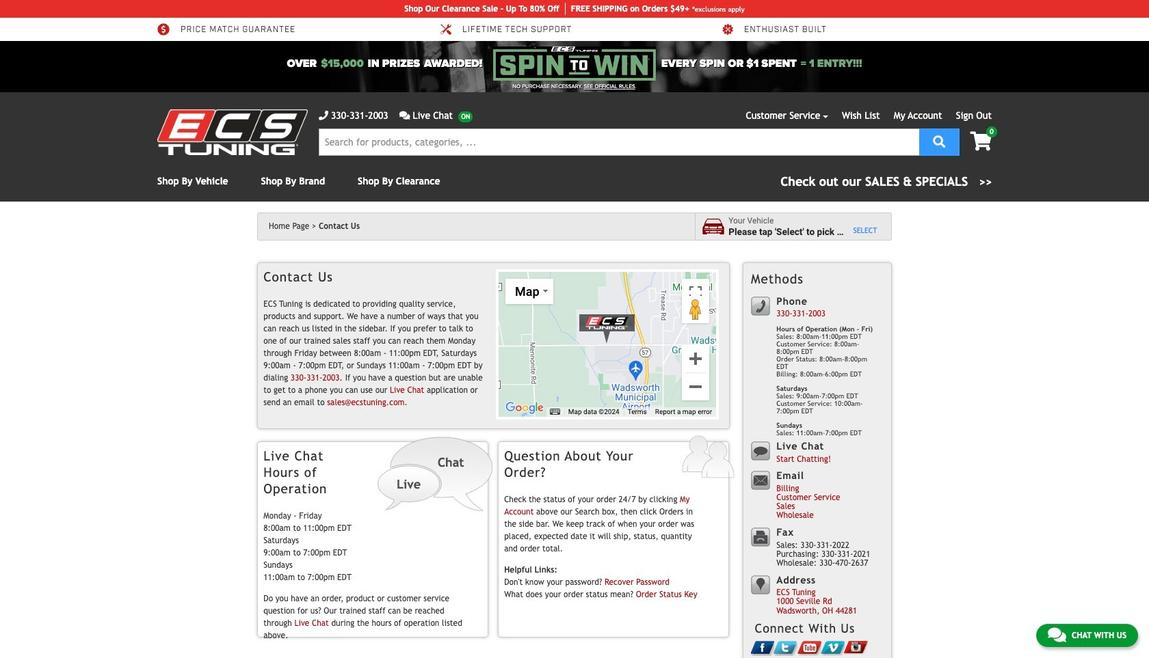 Task type: describe. For each thing, give the bounding box(es) containing it.
search image
[[933, 135, 946, 147]]

0 vertical spatial ecs tuning image
[[157, 109, 308, 155]]

shopping cart image
[[971, 132, 992, 151]]

keyboard shortcuts image
[[550, 409, 560, 415]]

map region
[[499, 272, 716, 417]]



Task type: locate. For each thing, give the bounding box(es) containing it.
comments image
[[1048, 627, 1067, 644]]

my account image
[[681, 436, 735, 480]]

phone image
[[319, 111, 328, 120]]

ecs tuning 'spin to win' contest logo image
[[493, 47, 656, 81]]

ecs tuning image
[[157, 109, 308, 155], [573, 310, 642, 345]]

1 horizontal spatial ecs tuning image
[[573, 310, 642, 345]]

live chat bubbles image
[[376, 436, 495, 513]]

comments image
[[399, 111, 410, 120]]

Search text field
[[319, 129, 920, 156]]

1 vertical spatial ecs tuning image
[[573, 310, 642, 345]]

0 horizontal spatial ecs tuning image
[[157, 109, 308, 155]]

google image
[[502, 399, 547, 417]]



Task type: vqa. For each thing, say whether or not it's contained in the screenshot.
the search "image"
yes



